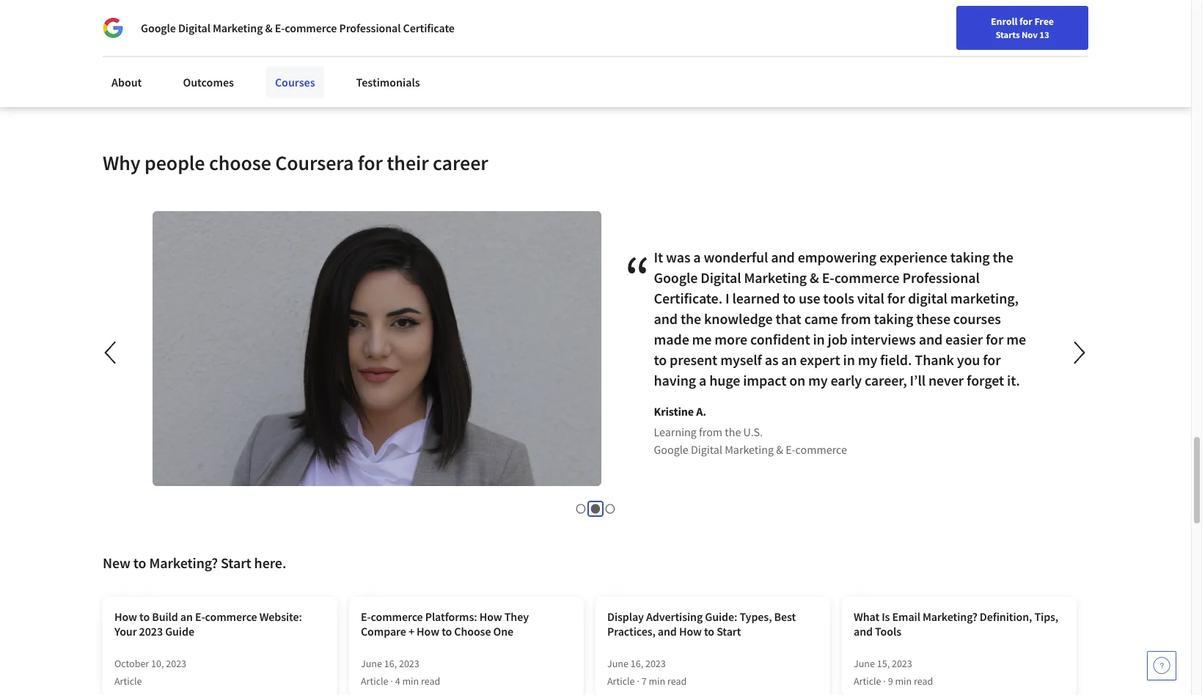 Task type: locate. For each thing, give the bounding box(es) containing it.
e- down 'empowering'
[[822, 268, 835, 287]]

new to marketing? start here.
[[103, 554, 286, 572]]

· left 4 at the bottom of page
[[391, 675, 393, 688]]

1 vertical spatial digital
[[701, 268, 742, 287]]

2023 for what is email marketing? definition, tips, and tools
[[892, 657, 912, 670]]

article left 9
[[854, 675, 882, 688]]

coursera image
[[18, 41, 111, 65]]

taking up interviews at right
[[874, 310, 914, 328]]

how left build
[[114, 610, 137, 624]]

article inside june 16, 2023 article · 4 min read
[[361, 675, 389, 688]]

june inside june 16, 2023 article · 7 min read
[[607, 657, 629, 670]]

digital
[[178, 21, 210, 35], [701, 268, 742, 287], [691, 442, 723, 457]]

find your new career
[[784, 46, 876, 59]]

read right 4 at the bottom of page
[[421, 675, 440, 688]]

my down expert
[[809, 371, 828, 390]]

commerce up has
[[285, 21, 337, 35]]

to inside "e-commerce platforms: how they compare + how to choose one"
[[442, 624, 452, 639]]

is left up
[[274, 63, 282, 78]]

and right colleges
[[739, 45, 758, 60]]

in left job
[[814, 330, 825, 348]]

your
[[114, 624, 137, 639]]

1 horizontal spatial ·
[[637, 675, 640, 688]]

guide
[[165, 624, 194, 639]]

and right practices,
[[658, 624, 677, 639]]

0 horizontal spatial marketing?
[[149, 554, 218, 572]]

2 min from the left
[[649, 675, 665, 688]]

1 · from the left
[[391, 675, 393, 688]]

1 vertical spatial google
[[654, 268, 698, 287]]

how
[[114, 610, 137, 624], [480, 610, 502, 624], [417, 624, 440, 639], [679, 624, 702, 639]]

new up your
[[103, 554, 131, 572]]

& inside " it was a wonderful and empowering experience taking the google digital marketing & e-commerce professional certificate. i learned to use tools vital for digital marketing, and the knowledge that came from taking these courses made me more confident in job interviews and easier for me to present myself as an expert in my field. thank you for having a huge impact on my early career, i'll never forget it.
[[810, 268, 820, 287]]

2 vertical spatial &
[[777, 442, 784, 457]]

1 vertical spatial an
[[180, 610, 193, 624]]

google digital marketing & e-commerce professional certificate
[[141, 21, 455, 35]]

and left tools
[[854, 624, 873, 639]]

2 june from the left
[[607, 657, 629, 670]]

1 horizontal spatial &
[[777, 442, 784, 457]]

2 · from the left
[[637, 675, 640, 688]]

min inside june 15, 2023 article · 9 min read
[[895, 675, 912, 688]]

1 horizontal spatial u.s.
[[744, 425, 763, 439]]

compare
[[361, 624, 406, 639]]

my down interviews at right
[[858, 351, 878, 369]]

eligible left college
[[476, 45, 512, 60]]

0 horizontal spatial from
[[700, 425, 723, 439]]

0 horizontal spatial &
[[265, 21, 273, 35]]

u.s. left colleges
[[675, 45, 695, 60]]

professional up recommendations
[[205, 45, 265, 60]]

1 horizontal spatial me
[[1007, 330, 1027, 348]]

what
[[854, 610, 880, 624]]

1 vertical spatial the
[[681, 310, 702, 328]]

universities link
[[211, 0, 299, 29]]

slides element
[[129, 502, 1062, 516]]

2023 right 15, in the bottom of the page
[[892, 657, 912, 670]]

1 vertical spatial my
[[809, 371, 828, 390]]

why
[[103, 150, 141, 176]]

0 horizontal spatial me
[[693, 330, 712, 348]]

0 horizontal spatial my
[[809, 371, 828, 390]]

universities
[[233, 7, 293, 22]]

2023 for display advertising guide: types, best practices, and how to start
[[646, 657, 666, 670]]

1 horizontal spatial eligible
[[476, 45, 512, 60]]

start right 'advertising'
[[717, 624, 741, 639]]

0 horizontal spatial the
[[681, 310, 702, 328]]

degree
[[182, 18, 226, 37]]

courses
[[275, 75, 315, 90]]

e- up up
[[275, 21, 285, 35]]

16, for practices,
[[631, 657, 644, 670]]

to left choose
[[442, 624, 452, 639]]

read inside june 16, 2023 article · 4 min read
[[421, 675, 440, 688]]

go to previous testimonial image
[[95, 335, 128, 370], [104, 342, 116, 364]]

is right recommendation.
[[466, 45, 474, 60]]

career,
[[865, 371, 908, 390]]

google down was
[[654, 268, 698, 287]]

from
[[841, 310, 872, 328], [700, 425, 723, 439]]

16, inside june 16, 2023 article · 4 min read
[[384, 657, 397, 670]]

the down huge
[[725, 425, 742, 439]]

article inside october 10, 2023 article
[[114, 675, 142, 688]]

0 vertical spatial u.s.
[[675, 45, 695, 60]]

e- right guide
[[195, 610, 205, 624]]

0 vertical spatial more
[[424, 63, 450, 78]]

display advertising guide: types, best practices, and how to start
[[607, 610, 796, 639]]

digital inside " it was a wonderful and empowering experience taking the google digital marketing & e-commerce professional certificate. i learned to use tools vital for digital marketing, and the knowledge that came from taking these courses made me more confident in job interviews and easier for me to present myself as an expert in my field. thank you for having a huge impact on my early career, i'll never forget it.
[[701, 268, 742, 287]]

1 vertical spatial certificate
[[268, 45, 318, 60]]

nov
[[1022, 29, 1038, 40]]

in up early
[[844, 351, 856, 369]]

commerce up vital in the right top of the page
[[835, 268, 900, 287]]

· inside june 16, 2023 article · 4 min read
[[391, 675, 393, 688]]

june inside june 16, 2023 article · 4 min read
[[361, 657, 382, 670]]

how inside display advertising guide: types, best practices, and how to start
[[679, 624, 702, 639]]

2 horizontal spatial june
[[854, 657, 875, 670]]

go to next testimonial image
[[1063, 335, 1097, 370]]

2023 for how to build an e-commerce website: your 2023 guide
[[166, 657, 186, 670]]

0 vertical spatial it
[[457, 45, 464, 60]]

june down compare
[[361, 657, 382, 670]]

for link
[[115, 0, 200, 29]]

commerce
[[285, 21, 337, 35], [835, 268, 900, 287], [796, 442, 848, 457], [205, 610, 257, 624], [371, 610, 423, 624]]

0 horizontal spatial read
[[421, 675, 440, 688]]

article for display advertising guide: types, best practices, and how to start
[[607, 675, 635, 688]]

1 horizontal spatial 16,
[[631, 657, 644, 670]]

min inside june 16, 2023 article · 4 min read
[[402, 675, 419, 688]]

2023 inside october 10, 2023 article
[[166, 657, 186, 670]]

2023 up 7
[[646, 657, 666, 670]]

october
[[114, 657, 149, 670]]

commerce left platforms:
[[371, 610, 423, 624]]

& inside kristine a. learning from the u.s. google digital marketing & e-commerce
[[777, 442, 784, 457]]

2023 right your
[[139, 624, 163, 639]]

2 me from the left
[[1007, 330, 1027, 348]]

help center image
[[1153, 657, 1171, 675]]

a
[[694, 248, 701, 266], [700, 371, 707, 390]]

for up nov
[[1020, 15, 1033, 28]]

taking
[[951, 248, 990, 266], [874, 310, 914, 328]]

specific
[[962, 45, 999, 60]]

certificate.
[[654, 289, 723, 307]]

0 vertical spatial professional
[[339, 21, 401, 35]]

1 horizontal spatial professional
[[339, 21, 401, 35]]

1 june from the left
[[361, 657, 382, 670]]

to right 'advertising'
[[704, 624, 715, 639]]

1 horizontal spatial read
[[668, 675, 687, 688]]

1 horizontal spatial marketing?
[[923, 610, 978, 624]]

0 horizontal spatial professional
[[205, 45, 265, 60]]

you
[[958, 351, 981, 369]]

more right learn
[[424, 63, 450, 78]]

1 vertical spatial &
[[810, 268, 820, 287]]

start left here.
[[221, 554, 251, 572]]

find
[[784, 46, 803, 59]]

has
[[320, 45, 338, 60]]

0 vertical spatial is
[[466, 45, 474, 60]]

3 min from the left
[[895, 675, 912, 688]]

taking up marketing,
[[951, 248, 990, 266]]

1 read from the left
[[421, 675, 440, 688]]

and down these
[[919, 330, 943, 348]]

they
[[505, 610, 529, 624]]

1 horizontal spatial an
[[782, 351, 798, 369]]

read
[[421, 675, 440, 688], [668, 675, 687, 688], [914, 675, 933, 688]]

0 vertical spatial an
[[782, 351, 798, 369]]

google right for
[[141, 21, 176, 35]]

professional up ace®
[[339, 21, 401, 35]]

digital up this
[[178, 21, 210, 35]]

16, inside june 16, 2023 article · 7 min read
[[631, 657, 644, 670]]

up
[[284, 63, 297, 78]]

u.s. down impact
[[744, 425, 763, 439]]

2 horizontal spatial ·
[[884, 675, 886, 688]]

learn
[[394, 63, 422, 78]]

read inside june 15, 2023 article · 9 min read
[[914, 675, 933, 688]]

article for how to build an e-commerce website: your 2023 guide
[[114, 675, 142, 688]]

this
[[182, 45, 202, 60]]

june for what is email marketing? definition, tips, and tools
[[854, 657, 875, 670]]

0 horizontal spatial more
[[424, 63, 450, 78]]

2 horizontal spatial min
[[895, 675, 912, 688]]

to inside how to build an e-commerce website: your 2023 guide
[[139, 610, 150, 624]]

to left build
[[139, 610, 150, 624]]

google down learning
[[654, 442, 689, 457]]

it left was
[[654, 248, 664, 266]]

0 vertical spatial marketing
[[213, 21, 263, 35]]

0 vertical spatial eligible
[[268, 18, 314, 37]]

0 horizontal spatial ·
[[391, 675, 393, 688]]

0 vertical spatial new
[[827, 46, 846, 59]]

read inside june 16, 2023 article · 7 min read
[[668, 675, 687, 688]]

certificate up recommendation.
[[403, 21, 455, 35]]

0 horizontal spatial start
[[221, 554, 251, 572]]

·
[[391, 675, 393, 688], [637, 675, 640, 688], [884, 675, 886, 688]]

here.
[[254, 554, 286, 572]]

16, up 7
[[631, 657, 644, 670]]

0 horizontal spatial min
[[402, 675, 419, 688]]

credit
[[229, 18, 265, 37], [567, 45, 596, 60], [1002, 45, 1030, 60]]

definition,
[[980, 610, 1032, 624]]

marketing? up build
[[149, 554, 218, 572]]

&
[[265, 21, 273, 35], [810, 268, 820, 287], [777, 442, 784, 457]]

an
[[782, 351, 798, 369], [180, 610, 193, 624]]

more inside " it was a wonderful and empowering experience taking the google digital marketing & e-commerce professional certificate. i learned to use tools vital for digital marketing, and the knowledge that came from taking these courses made me more confident in job interviews and easier for me to present myself as an expert in my field. thank you for having a huge impact on my early career, i'll never forget it.
[[715, 330, 748, 348]]

e- down on
[[786, 442, 796, 457]]

0 horizontal spatial taking
[[874, 310, 914, 328]]

ace®
[[340, 45, 364, 60]]

me up it.
[[1007, 330, 1027, 348]]

the down certificate.
[[681, 310, 702, 328]]

at
[[598, 45, 608, 60]]

advertising
[[646, 610, 703, 624]]

1 horizontal spatial it
[[654, 248, 664, 266]]

3 read from the left
[[914, 675, 933, 688]]

display
[[607, 610, 644, 624]]

· left 7
[[637, 675, 640, 688]]

and inside display advertising guide: types, best practices, and how to start
[[658, 624, 677, 639]]

enroll for free starts nov 13
[[991, 15, 1054, 40]]

how left the guide:
[[679, 624, 702, 639]]

to
[[915, 45, 925, 60], [299, 63, 310, 78], [783, 289, 796, 307], [654, 351, 667, 369], [133, 554, 146, 572], [139, 610, 150, 624], [442, 624, 452, 639], [704, 624, 715, 639]]

0 horizontal spatial is
[[274, 63, 282, 78]]

digital
[[909, 289, 948, 307]]

never
[[929, 371, 965, 390]]

and
[[739, 45, 758, 60], [772, 248, 795, 266], [654, 310, 678, 328], [919, 330, 943, 348], [658, 624, 677, 639], [854, 624, 873, 639]]

learning
[[654, 425, 697, 439]]

2 article from the left
[[361, 675, 389, 688]]

· inside june 16, 2023 article · 7 min read
[[637, 675, 640, 688]]

"
[[625, 239, 651, 317]]

english
[[910, 46, 946, 61]]

1 vertical spatial more
[[715, 330, 748, 348]]

1 vertical spatial u.s.
[[744, 425, 763, 439]]

certificate
[[403, 21, 455, 35], [268, 45, 318, 60]]

me
[[693, 330, 712, 348], [1007, 330, 1027, 348]]

june inside june 15, 2023 article · 9 min read
[[854, 657, 875, 670]]

1 horizontal spatial start
[[717, 624, 741, 639]]

1 16, from the left
[[384, 657, 397, 670]]

one
[[493, 624, 514, 639]]

2023 inside june 16, 2023 article · 4 min read
[[399, 657, 419, 670]]

1 vertical spatial it
[[654, 248, 664, 266]]

1 horizontal spatial the
[[725, 425, 742, 439]]

thank
[[915, 351, 955, 369]]

0 vertical spatial from
[[841, 310, 872, 328]]

coursera
[[275, 150, 354, 176]]

2 vertical spatial marketing
[[725, 442, 774, 457]]

the up marketing,
[[993, 248, 1014, 266]]

institution.
[[338, 63, 391, 78]]

career
[[848, 46, 876, 59]]

why people choose coursera for their career
[[103, 150, 488, 176]]

start
[[221, 554, 251, 572], [717, 624, 741, 639]]

for up forget
[[984, 351, 1001, 369]]

2 vertical spatial professional
[[903, 268, 980, 287]]

1 horizontal spatial more
[[715, 330, 748, 348]]

certificate up up
[[268, 45, 318, 60]]

2 horizontal spatial the
[[993, 248, 1014, 266]]

16, for compare
[[384, 657, 397, 670]]

an right as
[[782, 351, 798, 369]]

ace logo image
[[126, 18, 170, 62]]

your
[[805, 46, 825, 59]]

it inside " it was a wonderful and empowering experience taking the google digital marketing & e-commerce professional certificate. i learned to use tools vital for digital marketing, and the knowledge that came from taking these courses made me more confident in job interviews and easier for me to present myself as an expert in my field. thank you for having a huge impact on my early career, i'll never forget it.
[[654, 248, 664, 266]]

1 vertical spatial start
[[717, 624, 741, 639]]

min inside june 16, 2023 article · 7 min read
[[649, 675, 665, 688]]

0 vertical spatial marketing?
[[149, 554, 218, 572]]

min for choose
[[402, 675, 419, 688]]

june down practices,
[[607, 657, 629, 670]]

2 horizontal spatial &
[[810, 268, 820, 287]]

0 vertical spatial certificate
[[403, 21, 455, 35]]

1 me from the left
[[693, 330, 712, 348]]

None search field
[[209, 39, 561, 68]]

read right 7
[[668, 675, 687, 688]]

16, up 4 at the bottom of page
[[384, 657, 397, 670]]

an right build
[[180, 610, 193, 624]]

2023 inside june 16, 2023 article · 7 min read
[[646, 657, 666, 670]]

article inside june 15, 2023 article · 9 min read
[[854, 675, 882, 688]]

commerce down on
[[796, 442, 848, 457]]

15,
[[877, 657, 890, 670]]

3 article from the left
[[607, 675, 635, 688]]

article left 7
[[607, 675, 635, 688]]

min right 9
[[895, 675, 912, 688]]

1 horizontal spatial from
[[841, 310, 872, 328]]

article down october
[[114, 675, 142, 688]]

and right wonderful
[[772, 248, 795, 266]]

1 horizontal spatial certificate
[[403, 21, 455, 35]]

1 vertical spatial new
[[103, 554, 131, 572]]

1 vertical spatial marketing
[[745, 268, 807, 287]]

it right recommendation.
[[457, 45, 464, 60]]

article inside june 16, 2023 article · 7 min read
[[607, 675, 635, 688]]

for left their
[[358, 150, 383, 176]]

free
[[1035, 15, 1054, 28]]

more
[[424, 63, 450, 78], [715, 330, 748, 348]]

a.
[[697, 404, 707, 419]]

empowering
[[798, 248, 877, 266]]

0 vertical spatial in
[[814, 330, 825, 348]]

1 min from the left
[[402, 675, 419, 688]]

0 horizontal spatial 16,
[[384, 657, 397, 670]]

2 vertical spatial digital
[[691, 442, 723, 457]]

0 vertical spatial my
[[858, 351, 878, 369]]

2 16, from the left
[[631, 657, 644, 670]]

new right your on the right top
[[827, 46, 846, 59]]

outcomes link
[[174, 66, 243, 98]]

2023 up 4 at the bottom of page
[[399, 657, 419, 670]]

from down a.
[[700, 425, 723, 439]]

3 · from the left
[[884, 675, 886, 688]]

for down courses
[[986, 330, 1004, 348]]

2 read from the left
[[668, 675, 687, 688]]

1 article from the left
[[114, 675, 142, 688]]

1 vertical spatial in
[[844, 351, 856, 369]]

1 horizontal spatial june
[[607, 657, 629, 670]]

commerce left website:
[[205, 610, 257, 624]]

2023 inside june 15, 2023 article · 9 min read
[[892, 657, 912, 670]]

0 horizontal spatial u.s.
[[675, 45, 695, 60]]

read for start
[[668, 675, 687, 688]]

· inside june 15, 2023 article · 9 min read
[[884, 675, 886, 688]]

eligible inside this professional certificate has ace® recommendation. it is eligible for college credit at participating u.s. colleges and universities. note: the decision to accept specific credit recommendations is up to each institution.
[[476, 45, 512, 60]]

1 vertical spatial professional
[[205, 45, 265, 60]]

credit down starts
[[1002, 45, 1030, 60]]

0 horizontal spatial in
[[814, 330, 825, 348]]

i'll
[[910, 371, 926, 390]]

2 vertical spatial the
[[725, 425, 742, 439]]

professional up digital
[[903, 268, 980, 287]]

0 horizontal spatial june
[[361, 657, 382, 670]]

credit left at
[[567, 45, 596, 60]]

min right 7
[[649, 675, 665, 688]]

eligible up up
[[268, 18, 314, 37]]

4 article from the left
[[854, 675, 882, 688]]

a right was
[[694, 248, 701, 266]]

· left 9
[[884, 675, 886, 688]]

for
[[121, 7, 137, 22]]

0 horizontal spatial it
[[457, 45, 464, 60]]

eligible
[[268, 18, 314, 37], [476, 45, 512, 60]]

0 horizontal spatial certificate
[[268, 45, 318, 60]]

article left 4 at the bottom of page
[[361, 675, 389, 688]]

a left huge
[[700, 371, 707, 390]]

0 vertical spatial a
[[694, 248, 701, 266]]

2 horizontal spatial professional
[[903, 268, 980, 287]]

article
[[114, 675, 142, 688], [361, 675, 389, 688], [607, 675, 635, 688], [854, 675, 882, 688]]

an inside " it was a wonderful and empowering experience taking the google digital marketing & e-commerce professional certificate. i learned to use tools vital for digital marketing, and the knowledge that came from taking these courses made me more confident in job interviews and easier for me to present myself as an expert in my field. thank you for having a huge impact on my early career, i'll never forget it.
[[782, 351, 798, 369]]

professional
[[339, 21, 401, 35], [205, 45, 265, 60], [903, 268, 980, 287]]

0 horizontal spatial an
[[180, 610, 193, 624]]

and up made
[[654, 310, 678, 328]]

from down vital in the right top of the page
[[841, 310, 872, 328]]

digital down learning
[[691, 442, 723, 457]]

2023 right 10,
[[166, 657, 186, 670]]

1 horizontal spatial my
[[858, 351, 878, 369]]

2 vertical spatial google
[[654, 442, 689, 457]]

e- left +
[[361, 610, 371, 624]]

note:
[[822, 45, 848, 60]]

having
[[654, 371, 697, 390]]

marketing? inside what is email marketing? definition, tips, and tools
[[923, 610, 978, 624]]

e-
[[275, 21, 285, 35], [822, 268, 835, 287], [786, 442, 796, 457], [195, 610, 205, 624], [361, 610, 371, 624]]

choose
[[454, 624, 491, 639]]

marketing? right email
[[923, 610, 978, 624]]

1 vertical spatial taking
[[874, 310, 914, 328]]

3 june from the left
[[854, 657, 875, 670]]

commerce inside how to build an e-commerce website: your 2023 guide
[[205, 610, 257, 624]]

0 vertical spatial taking
[[951, 248, 990, 266]]

me up present
[[693, 330, 712, 348]]

more down knowledge
[[715, 330, 748, 348]]

min right 4 at the bottom of page
[[402, 675, 419, 688]]

1 vertical spatial from
[[700, 425, 723, 439]]

people
[[145, 150, 205, 176]]

credit right degree
[[229, 18, 265, 37]]

0 vertical spatial the
[[993, 248, 1014, 266]]

october 10, 2023 article
[[114, 657, 186, 688]]



Task type: vqa. For each thing, say whether or not it's contained in the screenshot.
list
no



Task type: describe. For each thing, give the bounding box(es) containing it.
experience
[[880, 248, 948, 266]]

the inside kristine a. learning from the u.s. google digital marketing & e-commerce
[[725, 425, 742, 439]]

to down made
[[654, 351, 667, 369]]

1 vertical spatial a
[[700, 371, 707, 390]]

build
[[152, 610, 178, 624]]

for inside this professional certificate has ace® recommendation. it is eligible for college credit at participating u.s. colleges and universities. note: the decision to accept specific credit recommendations is up to each institution.
[[514, 45, 528, 60]]

e- inside how to build an e-commerce website: your 2023 guide
[[195, 610, 205, 624]]

0 vertical spatial start
[[221, 554, 251, 572]]

commerce inside "e-commerce platforms: how they compare + how to choose one"
[[371, 610, 423, 624]]

participating
[[610, 45, 673, 60]]

marketing,
[[951, 289, 1019, 307]]

0 vertical spatial digital
[[178, 21, 210, 35]]

+
[[409, 624, 415, 639]]

confident
[[751, 330, 811, 348]]

job
[[828, 330, 848, 348]]

article for what is email marketing? definition, tips, and tools
[[854, 675, 882, 688]]

u.s. inside this professional certificate has ace® recommendation. it is eligible for college credit at participating u.s. colleges and universities. note: the decision to accept specific credit recommendations is up to each institution.
[[675, 45, 695, 60]]

about
[[112, 75, 142, 90]]

expert
[[800, 351, 841, 369]]

1 vertical spatial is
[[274, 63, 282, 78]]

easier
[[946, 330, 984, 348]]

learn more
[[394, 63, 450, 78]]

interviews
[[851, 330, 917, 348]]

what is email marketing? definition, tips, and tools
[[854, 610, 1059, 639]]

the
[[851, 45, 869, 60]]

e- inside " it was a wonderful and empowering experience taking the google digital marketing & e-commerce professional certificate. i learned to use tools vital for digital marketing, and the knowledge that came from taking these courses made me more confident in job interviews and easier for me to present myself as an expert in my field. thank you for having a huge impact on my early career, i'll never forget it.
[[822, 268, 835, 287]]

career
[[433, 150, 488, 176]]

4
[[395, 675, 400, 688]]

to left use
[[783, 289, 796, 307]]

how to build an e-commerce website: your 2023 guide
[[114, 610, 302, 639]]

vital
[[858, 289, 885, 307]]

e- inside "e-commerce platforms: how they compare + how to choose one"
[[361, 610, 371, 624]]

accept
[[928, 45, 960, 60]]

1 horizontal spatial new
[[827, 46, 846, 59]]

article for e-commerce platforms: how they compare + how to choose one
[[361, 675, 389, 688]]

1 horizontal spatial taking
[[951, 248, 990, 266]]

and inside this professional certificate has ace® recommendation. it is eligible for college credit at participating u.s. colleges and universities. note: the decision to accept specific credit recommendations is up to each institution.
[[739, 45, 758, 60]]

testimonials
[[356, 75, 420, 90]]

certificate inside this professional certificate has ace® recommendation. it is eligible for college credit at participating u.s. colleges and universities. note: the decision to accept specific credit recommendations is up to each institution.
[[268, 45, 318, 60]]

10,
[[151, 657, 164, 670]]

this professional certificate has ace® recommendation. it is eligible for college credit at participating u.s. colleges and universities. note: the decision to accept specific credit recommendations is up to each institution.
[[182, 45, 1030, 78]]

digital inside kristine a. learning from the u.s. google digital marketing & e-commerce
[[691, 442, 723, 457]]

google inside kristine a. learning from the u.s. google digital marketing & e-commerce
[[654, 442, 689, 457]]

0 horizontal spatial credit
[[229, 18, 265, 37]]

each
[[312, 63, 335, 78]]

june 16, 2023 article · 7 min read
[[607, 657, 687, 688]]

guide:
[[705, 610, 738, 624]]

starts
[[996, 29, 1020, 40]]

kristine a. learning from the u.s. google digital marketing & e-commerce
[[654, 404, 848, 457]]

marketing inside " it was a wonderful and empowering experience taking the google digital marketing & e-commerce professional certificate. i learned to use tools vital for digital marketing, and the knowledge that came from taking these courses made me more confident in job interviews and easier for me to present myself as an expert in my field. thank you for having a huge impact on my early career, i'll never forget it.
[[745, 268, 807, 287]]

universities.
[[760, 45, 820, 60]]

june 15, 2023 article · 9 min read
[[854, 657, 933, 688]]

read for choose
[[421, 675, 440, 688]]

banner navigation
[[12, 0, 413, 40]]

made
[[654, 330, 690, 348]]

2023 inside how to build an e-commerce website: your 2023 guide
[[139, 624, 163, 639]]

as
[[765, 351, 779, 369]]

1 horizontal spatial credit
[[567, 45, 596, 60]]

to inside display advertising guide: types, best practices, and how to start
[[704, 624, 715, 639]]

google image
[[103, 18, 123, 38]]

choose
[[209, 150, 271, 176]]

2023 for e-commerce platforms: how they compare + how to choose one
[[399, 657, 419, 670]]

kristine
[[654, 404, 694, 419]]

was
[[667, 248, 691, 266]]

how right +
[[417, 624, 440, 639]]

0 vertical spatial &
[[265, 21, 273, 35]]

1 horizontal spatial in
[[844, 351, 856, 369]]

present
[[670, 351, 718, 369]]

commerce inside " it was a wonderful and empowering experience taking the google digital marketing & e-commerce professional certificate. i learned to use tools vital for digital marketing, and the knowledge that came from taking these courses made me more confident in job interviews and easier for me to present myself as an expert in my field. thank you for having a huge impact on my early career, i'll never forget it.
[[835, 268, 900, 287]]

1 horizontal spatial is
[[466, 45, 474, 60]]

· for what is email marketing? definition, tips, and tools
[[884, 675, 886, 688]]

i
[[726, 289, 730, 307]]

how inside how to build an e-commerce website: your 2023 guide
[[114, 610, 137, 624]]

forget
[[967, 371, 1005, 390]]

professional inside this professional certificate has ace® recommendation. it is eligible for college credit at participating u.s. colleges and universities. note: the decision to accept specific credit recommendations is up to each institution.
[[205, 45, 265, 60]]

9
[[888, 675, 893, 688]]

impact
[[744, 371, 787, 390]]

early
[[831, 371, 862, 390]]

june for display advertising guide: types, best practices, and how to start
[[607, 657, 629, 670]]

· for e-commerce platforms: how they compare + how to choose one
[[391, 675, 393, 688]]

0 horizontal spatial new
[[103, 554, 131, 572]]

use
[[799, 289, 821, 307]]

for inside enroll for free starts nov 13
[[1020, 15, 1033, 28]]

recommendation.
[[366, 45, 454, 60]]

· for display advertising guide: types, best practices, and how to start
[[637, 675, 640, 688]]

tools
[[875, 624, 902, 639]]

that
[[776, 310, 802, 328]]

min for start
[[649, 675, 665, 688]]

is
[[882, 610, 890, 624]]

u.s. inside kristine a. learning from the u.s. google digital marketing & e-commerce
[[744, 425, 763, 439]]

google inside " it was a wonderful and empowering experience taking the google digital marketing & e-commerce professional certificate. i learned to use tools vital for digital marketing, and the knowledge that came from taking these courses made me more confident in job interviews and easier for me to present myself as an expert in my field. thank you for having a huge impact on my early career, i'll never forget it.
[[654, 268, 698, 287]]

outcomes
[[183, 75, 234, 90]]

0 vertical spatial google
[[141, 21, 176, 35]]

best
[[774, 610, 796, 624]]

marketing inside kristine a. learning from the u.s. google digital marketing & e-commerce
[[725, 442, 774, 457]]

it inside this professional certificate has ace® recommendation. it is eligible for college credit at participating u.s. colleges and universities. note: the decision to accept specific credit recommendations is up to each institution.
[[457, 45, 464, 60]]

" it was a wonderful and empowering experience taking the google digital marketing & e-commerce professional certificate. i learned to use tools vital for digital marketing, and the knowledge that came from taking these courses made me more confident in job interviews and easier for me to present myself as an expert in my field. thank you for having a huge impact on my early career, i'll never forget it.
[[625, 239, 1027, 390]]

colleges
[[697, 45, 737, 60]]

13
[[1040, 29, 1050, 40]]

june 16, 2023 article · 4 min read
[[361, 657, 440, 688]]

and inside what is email marketing? definition, tips, and tools
[[854, 624, 873, 639]]

start inside display advertising guide: types, best practices, and how to start
[[717, 624, 741, 639]]

2 horizontal spatial credit
[[1002, 45, 1030, 60]]

0 horizontal spatial eligible
[[268, 18, 314, 37]]

knowledge
[[705, 310, 773, 328]]

an inside how to build an e-commerce website: your 2023 guide
[[180, 610, 193, 624]]

website:
[[259, 610, 302, 624]]

to right up
[[299, 63, 310, 78]]

e-commerce platforms: how they compare + how to choose one
[[361, 610, 529, 639]]

to left accept
[[915, 45, 925, 60]]

e- inside kristine a. learning from the u.s. google digital marketing & e-commerce
[[786, 442, 796, 457]]

to up your
[[133, 554, 146, 572]]

courses link
[[266, 66, 324, 98]]

these
[[917, 310, 951, 328]]

for right vital in the right top of the page
[[888, 289, 906, 307]]

wonderful
[[704, 248, 769, 266]]

types,
[[740, 610, 772, 624]]

email
[[892, 610, 921, 624]]

platforms:
[[425, 610, 477, 624]]

tools
[[824, 289, 855, 307]]

from inside " it was a wonderful and empowering experience taking the google digital marketing & e-commerce professional certificate. i learned to use tools vital for digital marketing, and the knowledge that came from taking these courses made me more confident in job interviews and easier for me to present myself as an expert in my field. thank you for having a huge impact on my early career, i'll never forget it.
[[841, 310, 872, 328]]

from inside kristine a. learning from the u.s. google digital marketing & e-commerce
[[700, 425, 723, 439]]

tips,
[[1035, 610, 1059, 624]]

june for e-commerce platforms: how they compare + how to choose one
[[361, 657, 382, 670]]

how left they
[[480, 610, 502, 624]]

professional inside " it was a wonderful and empowering experience taking the google digital marketing & e-commerce professional certificate. i learned to use tools vital for digital marketing, and the knowledge that came from taking these courses made me more confident in job interviews and easier for me to present myself as an expert in my field. thank you for having a huge impact on my early career, i'll never forget it.
[[903, 268, 980, 287]]

show notifications image
[[993, 48, 1011, 65]]

commerce inside kristine a. learning from the u.s. google digital marketing & e-commerce
[[796, 442, 848, 457]]

decision
[[872, 45, 913, 60]]

about link
[[103, 66, 151, 98]]



